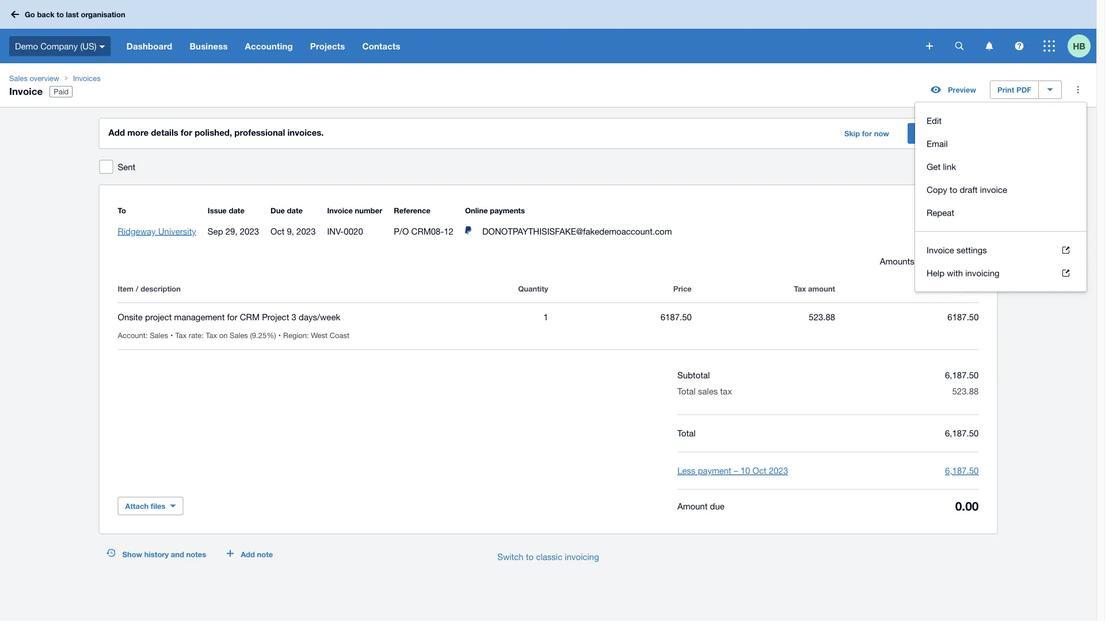 Task type: describe. For each thing, give the bounding box(es) containing it.
notes
[[186, 551, 206, 559]]

: for account
[[146, 331, 148, 340]]

demo
[[15, 41, 38, 51]]

back
[[37, 10, 55, 19]]

list box containing invoice settings
[[916, 232, 1087, 292]]

3 6,187.50 from the top
[[946, 466, 979, 476]]

inv-0020
[[327, 226, 363, 236]]

add details
[[916, 129, 956, 138]]

sep
[[208, 226, 223, 236]]

onsite
[[118, 312, 143, 322]]

business
[[190, 41, 228, 51]]

invoice for invoice number
[[327, 206, 353, 215]]

amounts are tax inclusive
[[880, 256, 979, 266]]

invoice for invoice settings
[[927, 245, 955, 255]]

svg image up the pdf
[[1016, 42, 1024, 50]]

subtotal
[[678, 371, 710, 381]]

draft
[[960, 185, 978, 195]]

online
[[465, 206, 488, 215]]

amount
[[809, 284, 836, 293]]

2023 for sep 29, 2023
[[240, 226, 259, 236]]

amount for amount
[[951, 284, 979, 293]]

copy
[[927, 185, 948, 195]]

repeat link
[[916, 202, 1087, 225]]

issue
[[208, 206, 227, 215]]

copy to draft invoice
[[927, 185, 1008, 195]]

date for 29,
[[229, 206, 245, 215]]

list box containing edit
[[916, 103, 1087, 232]]

preview button
[[924, 81, 984, 99]]

invoicing inside list box
[[966, 268, 1000, 278]]

help with invoicing
[[927, 268, 1000, 278]]

for for add more details for polished, professional invoices.
[[181, 127, 192, 138]]

total for total sales tax
[[678, 387, 696, 397]]

professional
[[235, 127, 285, 138]]

9,
[[287, 226, 294, 236]]

total sales tax
[[678, 387, 732, 397]]

with
[[948, 268, 964, 278]]

2 horizontal spatial svg image
[[986, 42, 994, 50]]

skip for now button
[[838, 124, 897, 143]]

navigation inside banner
[[118, 29, 919, 63]]

now
[[875, 129, 890, 138]]

price column header
[[549, 282, 692, 296]]

to
[[118, 206, 126, 215]]

1 horizontal spatial oct
[[753, 466, 767, 476]]

polished,
[[195, 127, 232, 138]]

go
[[25, 10, 35, 19]]

group containing edit
[[916, 103, 1087, 292]]

rate
[[189, 331, 202, 340]]

item
[[118, 284, 134, 293]]

banner containing dashboard
[[0, 0, 1097, 63]]

skip
[[845, 129, 860, 138]]

0020
[[344, 226, 363, 236]]

quantity column header
[[405, 282, 549, 296]]

payments
[[490, 206, 525, 215]]

edit
[[927, 116, 942, 126]]

price
[[674, 284, 692, 293]]

add details button
[[908, 123, 963, 144]]

hb
[[1074, 41, 1086, 51]]

2 horizontal spatial 2023
[[769, 466, 789, 476]]

paid
[[54, 87, 69, 96]]

1 cell
[[405, 310, 549, 324]]

sales overview link
[[5, 73, 64, 84]]

add note button
[[220, 546, 280, 564]]

go back to last organisation link
[[7, 4, 132, 25]]

amount for amount due
[[678, 501, 708, 512]]

number
[[355, 206, 383, 215]]

business button
[[181, 29, 236, 63]]

contacts button
[[354, 29, 409, 63]]

6187.50 for 2nd 6187.50 cell from the left
[[948, 312, 979, 322]]

attach files
[[125, 502, 166, 511]]

cell containing region
[[283, 331, 354, 340]]

reference
[[394, 206, 431, 215]]

1 horizontal spatial svg image
[[956, 42, 964, 50]]

help with invoicing link
[[916, 262, 1087, 285]]

projects
[[310, 41, 345, 51]]

p/o crm08-12
[[394, 226, 454, 236]]

overview
[[30, 74, 59, 83]]

more
[[127, 127, 149, 138]]

0 horizontal spatial details
[[151, 127, 178, 138]]

preview
[[948, 85, 977, 94]]

amount due
[[678, 501, 725, 512]]

attach files button
[[118, 498, 183, 516]]

due
[[271, 206, 285, 215]]

cell containing account
[[118, 331, 175, 340]]

1 horizontal spatial 523.88
[[953, 387, 979, 397]]

and
[[171, 551, 184, 559]]

2 : from the left
[[202, 331, 204, 340]]

tax amount column header
[[692, 282, 836, 296]]

invoices link
[[68, 73, 105, 84]]

for for onsite project management for crm project 3 days/week
[[227, 312, 238, 322]]

dashboard link
[[118, 29, 181, 63]]

quantity
[[518, 284, 549, 293]]

total for total
[[678, 429, 696, 439]]

classic
[[536, 552, 563, 562]]

university
[[158, 226, 196, 236]]

history
[[144, 551, 169, 559]]

sales overview
[[9, 74, 59, 83]]

6,187.50 for subtotal
[[946, 371, 979, 381]]

6187.50 for 1st 6187.50 cell
[[661, 312, 692, 322]]

for inside button
[[863, 129, 873, 138]]

help
[[927, 268, 945, 278]]

invoices
[[73, 74, 101, 83]]

link
[[944, 162, 957, 172]]

days/week
[[299, 312, 341, 322]]

demo company (us) button
[[0, 29, 118, 63]]

onsite project management for crm project 3 days/week
[[118, 312, 341, 322]]

project
[[145, 312, 172, 322]]

inclusive
[[946, 256, 979, 266]]



Task type: vqa. For each thing, say whether or not it's contained in the screenshot.


Task type: locate. For each thing, give the bounding box(es) containing it.
1 horizontal spatial 6187.50
[[948, 312, 979, 322]]

date right due
[[287, 206, 303, 215]]

1 horizontal spatial details
[[932, 129, 956, 138]]

date right issue
[[229, 206, 245, 215]]

2023 for oct 9, 2023
[[297, 226, 316, 236]]

1 horizontal spatial invoicing
[[966, 268, 1000, 278]]

tax for tax rate : tax on sales (9.25%)
[[175, 331, 187, 340]]

0 vertical spatial invoicing
[[966, 268, 1000, 278]]

switch to classic invoicing
[[498, 552, 599, 562]]

1 : from the left
[[146, 331, 148, 340]]

0 horizontal spatial invoice
[[9, 85, 43, 97]]

sent
[[118, 162, 136, 172]]

show history and notes
[[122, 551, 206, 559]]

amount inside column header
[[951, 284, 979, 293]]

account : sales
[[118, 331, 168, 340]]

2023 right 10
[[769, 466, 789, 476]]

skip for now
[[845, 129, 890, 138]]

amount left due
[[678, 501, 708, 512]]

2023
[[240, 226, 259, 236], [297, 226, 316, 236], [769, 466, 789, 476]]

row up the 1
[[118, 282, 979, 303]]

cell down days/week
[[283, 331, 354, 340]]

svg image left 'hb'
[[1044, 40, 1056, 52]]

add for add more details for polished, professional invoices.
[[109, 127, 125, 138]]

invoices.
[[288, 127, 324, 138]]

tax right sales
[[721, 387, 732, 397]]

1 vertical spatial invoice
[[327, 206, 353, 215]]

0 vertical spatial 6,187.50
[[946, 371, 979, 381]]

2 total from the top
[[678, 429, 696, 439]]

cell down onsite project management for crm project 3 days/week
[[175, 331, 283, 340]]

invoicing right classic
[[565, 552, 599, 562]]

2 6187.50 from the left
[[948, 312, 979, 322]]

show history and notes button
[[99, 546, 213, 564]]

0 horizontal spatial 523.88
[[809, 312, 836, 322]]

1 horizontal spatial tax
[[206, 331, 217, 340]]

6,187.50 for total
[[946, 429, 979, 439]]

item / description
[[118, 284, 181, 293]]

payment
[[698, 466, 732, 476]]

sales down project
[[150, 331, 168, 340]]

organisation
[[81, 10, 125, 19]]

:
[[146, 331, 148, 340], [202, 331, 204, 340], [307, 331, 309, 340]]

total up less
[[678, 429, 696, 439]]

0 horizontal spatial svg image
[[927, 43, 934, 50]]

list box
[[916, 103, 1087, 232], [916, 232, 1087, 292]]

tax left amount
[[794, 284, 806, 293]]

0 vertical spatial 523.88
[[809, 312, 836, 322]]

p/o
[[394, 226, 409, 236]]

add left note
[[241, 551, 255, 559]]

0 vertical spatial to
[[57, 10, 64, 19]]

sales
[[698, 387, 718, 397]]

1 vertical spatial amount
[[678, 501, 708, 512]]

row
[[118, 282, 979, 303], [118, 304, 979, 350]]

2 row from the top
[[118, 304, 979, 350]]

svg image up 'print pdf' button
[[986, 42, 994, 50]]

get link
[[927, 162, 957, 172]]

2023 right 9,
[[297, 226, 316, 236]]

for inside "cell"
[[227, 312, 238, 322]]

0 horizontal spatial tax
[[721, 387, 732, 397]]

1 list box from the top
[[916, 103, 1087, 232]]

0 horizontal spatial invoicing
[[565, 552, 599, 562]]

total down subtotal
[[678, 387, 696, 397]]

1 6187.50 from the left
[[661, 312, 692, 322]]

0.00
[[956, 499, 979, 514]]

amounts
[[880, 256, 915, 266]]

for
[[181, 127, 192, 138], [863, 129, 873, 138], [227, 312, 238, 322]]

email button
[[916, 132, 1087, 155]]

to for copy to draft invoice
[[950, 185, 958, 195]]

1 horizontal spatial invoice
[[327, 206, 353, 215]]

2 6187.50 cell from the left
[[836, 310, 979, 324]]

1 horizontal spatial tax
[[932, 256, 944, 266]]

: down project
[[146, 331, 148, 340]]

1 total from the top
[[678, 387, 696, 397]]

amount column header
[[836, 282, 979, 296]]

to right switch
[[526, 552, 534, 562]]

table
[[118, 268, 979, 350]]

invoice down sales overview link
[[9, 85, 43, 97]]

add for add note
[[241, 551, 255, 559]]

6187.50 cell down amount column header
[[836, 310, 979, 324]]

2 vertical spatial to
[[526, 552, 534, 562]]

1 6,187.50 from the top
[[946, 371, 979, 381]]

tax for tax amount
[[794, 284, 806, 293]]

inv-
[[327, 226, 344, 236]]

region : west coast
[[283, 331, 350, 340]]

oct right 10
[[753, 466, 767, 476]]

tax up help on the right top
[[932, 256, 944, 266]]

get
[[927, 162, 941, 172]]

svg image
[[11, 11, 19, 18], [1044, 40, 1056, 52], [1016, 42, 1024, 50], [99, 45, 105, 48]]

0 horizontal spatial sales
[[9, 74, 28, 83]]

company
[[40, 41, 78, 51]]

0 horizontal spatial for
[[181, 127, 192, 138]]

invoice up inv-
[[327, 206, 353, 215]]

details up email
[[932, 129, 956, 138]]

add more details for polished, professional invoices.
[[109, 127, 324, 138]]

2 horizontal spatial to
[[950, 185, 958, 195]]

row containing onsite project management for crm project 3 days/week
[[118, 304, 979, 350]]

ridgeway
[[118, 226, 156, 236]]

date
[[229, 206, 245, 215], [287, 206, 303, 215]]

0 horizontal spatial 2023
[[240, 226, 259, 236]]

account
[[118, 331, 146, 340]]

2 cell from the left
[[175, 331, 283, 340]]

add note
[[241, 551, 273, 559]]

: for region
[[307, 331, 309, 340]]

1 vertical spatial 523.88
[[953, 387, 979, 397]]

to inside button
[[526, 552, 534, 562]]

sales
[[9, 74, 28, 83], [150, 331, 168, 340], [230, 331, 248, 340]]

0 vertical spatial total
[[678, 387, 696, 397]]

invoice settings
[[927, 245, 988, 255]]

for left now
[[863, 129, 873, 138]]

0 vertical spatial oct
[[271, 226, 285, 236]]

12
[[444, 226, 454, 236]]

2 vertical spatial 6,187.50
[[946, 466, 979, 476]]

svg image left go
[[11, 11, 19, 18]]

0 vertical spatial row
[[118, 282, 979, 303]]

sales right on
[[230, 331, 248, 340]]

2 6,187.50 from the top
[[946, 429, 979, 439]]

29,
[[226, 226, 238, 236]]

1 vertical spatial invoicing
[[565, 552, 599, 562]]

6187.50 cell
[[549, 310, 692, 324], [836, 310, 979, 324]]

0 horizontal spatial date
[[229, 206, 245, 215]]

3 : from the left
[[307, 331, 309, 340]]

svg image inside "demo company (us)" popup button
[[99, 45, 105, 48]]

switch to classic invoicing button
[[488, 546, 609, 569]]

1 horizontal spatial :
[[202, 331, 204, 340]]

0 vertical spatial tax
[[932, 256, 944, 266]]

1 horizontal spatial add
[[241, 551, 255, 559]]

tax for are
[[932, 256, 944, 266]]

0 horizontal spatial 6187.50 cell
[[549, 310, 692, 324]]

2 horizontal spatial sales
[[230, 331, 248, 340]]

for left crm
[[227, 312, 238, 322]]

2 horizontal spatial invoice
[[927, 245, 955, 255]]

(9.25%)
[[250, 331, 276, 340]]

invoice
[[981, 185, 1008, 195]]

add down "edit"
[[916, 129, 930, 138]]

0 vertical spatial amount
[[951, 284, 979, 293]]

print pdf
[[998, 85, 1032, 94]]

edit button
[[916, 109, 1087, 132]]

sep 29, 2023
[[208, 226, 259, 236]]

invoice
[[9, 85, 43, 97], [327, 206, 353, 215], [927, 245, 955, 255]]

1 date from the left
[[229, 206, 245, 215]]

0 vertical spatial invoice
[[9, 85, 43, 97]]

navigation containing dashboard
[[118, 29, 919, 63]]

1
[[544, 312, 549, 322]]

add for add details
[[916, 129, 930, 138]]

onsite project management for crm project 3 days/week cell
[[118, 310, 405, 324]]

0 horizontal spatial 6187.50
[[661, 312, 692, 322]]

10
[[741, 466, 751, 476]]

0 horizontal spatial tax
[[175, 331, 187, 340]]

group
[[916, 103, 1087, 292]]

details right more
[[151, 127, 178, 138]]

0 horizontal spatial amount
[[678, 501, 708, 512]]

6187.50 cell down price column header
[[549, 310, 692, 324]]

more invoice options image
[[1067, 78, 1090, 101]]

2 horizontal spatial for
[[863, 129, 873, 138]]

invoice inside list box
[[927, 245, 955, 255]]

1 horizontal spatial date
[[287, 206, 303, 215]]

2023 right 29,
[[240, 226, 259, 236]]

oct left 9,
[[271, 226, 285, 236]]

add more details for polished, professional invoices. status
[[99, 119, 998, 149]]

banner
[[0, 0, 1097, 63]]

cell down project
[[118, 331, 175, 340]]

navigation
[[118, 29, 919, 63]]

print pdf button
[[991, 81, 1040, 99]]

tax left rate
[[175, 331, 187, 340]]

tax left on
[[206, 331, 217, 340]]

add inside add details button
[[916, 129, 930, 138]]

on
[[219, 331, 228, 340]]

demo company (us)
[[15, 41, 97, 51]]

1 horizontal spatial 6187.50 cell
[[836, 310, 979, 324]]

1 vertical spatial 6,187.50
[[946, 429, 979, 439]]

1 horizontal spatial sales
[[150, 331, 168, 340]]

amount down help with invoicing
[[951, 284, 979, 293]]

svg image up preview button
[[927, 43, 934, 50]]

svg image up 'preview'
[[956, 42, 964, 50]]

: down management
[[202, 331, 204, 340]]

details
[[151, 127, 178, 138], [932, 129, 956, 138]]

–
[[734, 466, 739, 476]]

3 cell from the left
[[283, 331, 354, 340]]

6187.50 down price in the right top of the page
[[661, 312, 692, 322]]

note
[[257, 551, 273, 559]]

: left 'west'
[[307, 331, 309, 340]]

3
[[292, 312, 297, 322]]

2 list box from the top
[[916, 232, 1087, 292]]

cell containing tax rate
[[175, 331, 283, 340]]

1 6187.50 cell from the left
[[549, 310, 692, 324]]

2 horizontal spatial add
[[916, 129, 930, 138]]

issue date
[[208, 206, 245, 215]]

add inside add note button
[[241, 551, 255, 559]]

copy to draft invoice button
[[916, 179, 1087, 202]]

2 date from the left
[[287, 206, 303, 215]]

to for switch to classic invoicing
[[526, 552, 534, 562]]

1 horizontal spatial 2023
[[297, 226, 316, 236]]

tax inside tax amount column header
[[794, 284, 806, 293]]

1 horizontal spatial to
[[526, 552, 534, 562]]

1 cell from the left
[[118, 331, 175, 340]]

2 horizontal spatial :
[[307, 331, 309, 340]]

523.88 cell
[[692, 310, 836, 324]]

to left draft at the top right of page
[[950, 185, 958, 195]]

item / description column header
[[118, 282, 405, 296]]

1 vertical spatial row
[[118, 304, 979, 350]]

tax for sales
[[721, 387, 732, 397]]

1 vertical spatial total
[[678, 429, 696, 439]]

1 horizontal spatial for
[[227, 312, 238, 322]]

row containing item / description
[[118, 282, 979, 303]]

0 horizontal spatial add
[[109, 127, 125, 138]]

last
[[66, 10, 79, 19]]

tax
[[794, 284, 806, 293], [175, 331, 187, 340], [206, 331, 217, 340]]

tax amount
[[794, 284, 836, 293]]

0 horizontal spatial to
[[57, 10, 64, 19]]

accounting button
[[236, 29, 302, 63]]

0 horizontal spatial oct
[[271, 226, 285, 236]]

svg image
[[956, 42, 964, 50], [986, 42, 994, 50], [927, 43, 934, 50]]

to left 'last'
[[57, 10, 64, 19]]

row down quantity
[[118, 304, 979, 350]]

2 horizontal spatial tax
[[794, 284, 806, 293]]

invoicing inside button
[[565, 552, 599, 562]]

svg image right the (us)
[[99, 45, 105, 48]]

projects button
[[302, 29, 354, 63]]

svg image inside 'go back to last organisation' link
[[11, 11, 19, 18]]

contacts
[[362, 41, 401, 51]]

2 vertical spatial invoice
[[927, 245, 955, 255]]

crm
[[240, 312, 260, 322]]

add left more
[[109, 127, 125, 138]]

6187.50 down help with invoicing
[[948, 312, 979, 322]]

1 row from the top
[[118, 282, 979, 303]]

523.88 inside cell
[[809, 312, 836, 322]]

pdf
[[1017, 85, 1032, 94]]

table containing onsite project management for crm project 3 days/week
[[118, 268, 979, 350]]

to inside banner
[[57, 10, 64, 19]]

accounting
[[245, 41, 293, 51]]

invoice number
[[327, 206, 383, 215]]

cell
[[118, 331, 175, 340], [175, 331, 283, 340], [283, 331, 354, 340]]

sales left 'overview' at the top left
[[9, 74, 28, 83]]

to inside button
[[950, 185, 958, 195]]

oct 9, 2023
[[271, 226, 316, 236]]

less
[[678, 466, 696, 476]]

invoicing down inclusive
[[966, 268, 1000, 278]]

management
[[174, 312, 225, 322]]

date for 9,
[[287, 206, 303, 215]]

invoice for invoice
[[9, 85, 43, 97]]

6,187.50
[[946, 371, 979, 381], [946, 429, 979, 439], [946, 466, 979, 476]]

attach
[[125, 502, 149, 511]]

oct
[[271, 226, 285, 236], [753, 466, 767, 476]]

for left polished,
[[181, 127, 192, 138]]

1 vertical spatial to
[[950, 185, 958, 195]]

invoice up amounts are tax inclusive
[[927, 245, 955, 255]]

1 vertical spatial oct
[[753, 466, 767, 476]]

1 horizontal spatial amount
[[951, 284, 979, 293]]

1 vertical spatial tax
[[721, 387, 732, 397]]

details inside button
[[932, 129, 956, 138]]

0 horizontal spatial :
[[146, 331, 148, 340]]



